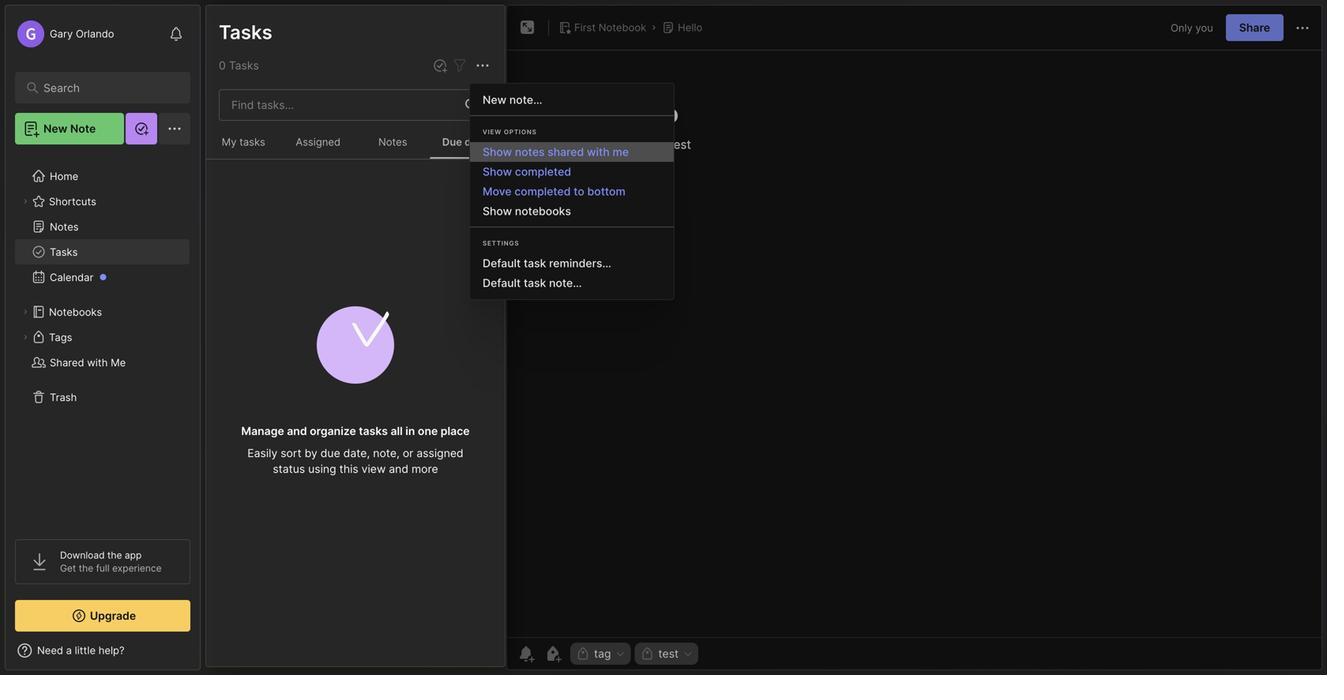 Task type: describe. For each thing, give the bounding box(es) containing it.
0 tasks
[[219, 59, 259, 72]]

need
[[37, 645, 63, 657]]

gary
[[50, 28, 73, 40]]

upgrade button
[[15, 601, 190, 632]]

me
[[111, 357, 126, 369]]

more
[[412, 463, 438, 476]]

get
[[60, 563, 76, 574]]

one
[[418, 425, 438, 438]]

28,
[[243, 150, 257, 161]]

1 task from the top
[[524, 257, 546, 270]]

assigned
[[296, 136, 341, 148]]

0
[[219, 59, 226, 72]]

filter tasks image
[[450, 56, 469, 75]]

due dates button
[[430, 127, 505, 159]]

only
[[1171, 22, 1193, 34]]

2 show from the top
[[483, 165, 512, 179]]

default task reminders… default task note…
[[483, 257, 612, 290]]

1 default from the top
[[483, 257, 521, 270]]

row group containing manage and organize tasks all in one place
[[206, 160, 505, 489]]

me
[[613, 146, 629, 159]]

first
[[574, 21, 596, 34]]

2 default from the top
[[483, 277, 521, 290]]

shortcuts button
[[15, 189, 190, 214]]

settings
[[483, 240, 519, 247]]

manage and organize tasks all in one place
[[241, 425, 470, 438]]

tasks inside "row group"
[[359, 425, 388, 438]]

notes button
[[356, 127, 430, 159]]

manage
[[241, 425, 284, 438]]

my tasks
[[222, 136, 265, 148]]

notebooks
[[49, 306, 102, 318]]

notebooks
[[515, 205, 571, 218]]

1 show from the top
[[483, 146, 512, 159]]

More actions and view options field
[[469, 56, 492, 75]]

to
[[574, 185, 585, 198]]

upgrade
[[90, 610, 136, 623]]

view options
[[483, 128, 537, 136]]

1 vertical spatial test
[[326, 150, 344, 161]]

0 vertical spatial notes
[[218, 20, 272, 43]]

new for new note…
[[483, 93, 507, 107]]

new note… link
[[470, 90, 674, 110]]

expand notebooks image
[[21, 307, 30, 317]]

tasks inside tasks button
[[50, 246, 78, 258]]

gary orlando
[[50, 28, 114, 40]]

Filter tasks field
[[450, 56, 469, 75]]

due dates
[[442, 136, 493, 148]]

dates
[[465, 136, 493, 148]]

tasks inside button
[[240, 136, 265, 148]]

calendar
[[50, 271, 93, 283]]

easily sort by due date, note, or assigned status using this view and more
[[248, 447, 464, 476]]

tasks button
[[15, 239, 190, 265]]

help?
[[99, 645, 125, 657]]

show notes shared with me menu item
[[470, 142, 674, 162]]

default task note… link
[[470, 274, 674, 293]]

full
[[96, 563, 110, 574]]

move completed to bottom link
[[470, 182, 674, 202]]

home link
[[15, 164, 190, 189]]

dropdown list menu containing show notes shared with me
[[470, 142, 674, 221]]

notes inside button
[[378, 136, 407, 148]]

hello inside button
[[678, 21, 703, 34]]

new task image
[[432, 58, 448, 73]]

first notebook
[[574, 21, 646, 34]]

share
[[1240, 21, 1271, 34]]

tag inside button
[[594, 648, 611, 661]]

notes for 2
[[228, 58, 257, 72]]

first notebook button
[[555, 17, 650, 39]]

hello button
[[659, 17, 706, 39]]

2
[[218, 58, 225, 72]]

easily
[[248, 447, 278, 460]]

using
[[308, 463, 336, 476]]

notebook
[[599, 21, 646, 34]]

note window element
[[507, 5, 1323, 671]]

test button
[[635, 643, 699, 665]]

due
[[321, 447, 340, 460]]

a inside field
[[66, 645, 72, 657]]

app
[[125, 550, 142, 561]]

1 vertical spatial tasks
[[229, 59, 259, 72]]

this
[[339, 463, 359, 476]]

dropdown list menu containing default task reminders…
[[470, 254, 674, 293]]

tags button
[[15, 325, 190, 350]]

my tasks button
[[206, 127, 281, 159]]

note
[[70, 122, 96, 136]]

notebooks link
[[15, 299, 190, 325]]

Find tasks… text field
[[222, 92, 456, 118]]

home
[[50, 170, 78, 182]]

Search text field
[[43, 81, 169, 96]]

orlando
[[76, 28, 114, 40]]

1 horizontal spatial the
[[107, 550, 122, 561]]

or
[[403, 447, 414, 460]]

show notebooks link
[[470, 202, 674, 221]]

this
[[222, 127, 243, 139]]



Task type: vqa. For each thing, say whether or not it's contained in the screenshot.
group at the bottom of page
no



Task type: locate. For each thing, give the bounding box(es) containing it.
note…
[[510, 93, 542, 107], [549, 277, 582, 290]]

2 completed from the top
[[515, 185, 571, 198]]

1 vertical spatial tasks
[[359, 425, 388, 438]]

1 vertical spatial a
[[66, 645, 72, 657]]

1 vertical spatial default
[[483, 277, 521, 290]]

shared with me
[[50, 357, 126, 369]]

little
[[75, 645, 96, 657]]

0 horizontal spatial a
[[66, 645, 72, 657]]

expand note image
[[518, 18, 537, 37]]

organize
[[310, 425, 356, 438]]

1 completed from the top
[[515, 165, 571, 179]]

1 vertical spatial dropdown list menu
[[470, 254, 674, 293]]

1 horizontal spatial notes
[[515, 146, 545, 159]]

1 horizontal spatial a
[[256, 127, 262, 139]]

task
[[524, 257, 546, 270], [524, 277, 546, 290]]

all
[[391, 425, 403, 438]]

2 notes
[[218, 58, 257, 72]]

0 vertical spatial note…
[[510, 93, 542, 107]]

tag
[[296, 150, 311, 161], [594, 648, 611, 661]]

0 vertical spatial tasks
[[240, 136, 265, 148]]

tree inside main 'element'
[[6, 154, 200, 525]]

hello up this
[[222, 110, 247, 122]]

0 vertical spatial tasks
[[219, 21, 273, 44]]

1 horizontal spatial with
[[587, 146, 610, 159]]

1 vertical spatial with
[[87, 357, 108, 369]]

task up default task note… link
[[524, 257, 546, 270]]

Note Editor text field
[[507, 50, 1322, 638]]

2023
[[259, 150, 283, 161]]

0 horizontal spatial test
[[265, 127, 284, 139]]

default task reminders… link
[[470, 254, 674, 274]]

tasks left all
[[359, 425, 388, 438]]

notes inside show notes shared with me show completed move completed to bottom show notebooks
[[515, 146, 545, 159]]

status
[[273, 463, 305, 476]]

move
[[483, 185, 512, 198]]

completed up notebooks
[[515, 185, 571, 198]]

tasks up '2 notes'
[[219, 21, 273, 44]]

1 vertical spatial task
[[524, 277, 546, 290]]

0 horizontal spatial notes
[[228, 58, 257, 72]]

tooltip
[[395, 19, 570, 50]]

new inside main 'element'
[[43, 122, 67, 136]]

tag right add tag icon
[[594, 648, 611, 661]]

1 dropdown list menu from the top
[[470, 142, 674, 221]]

0 vertical spatial new
[[483, 93, 507, 107]]

notes for show
[[515, 146, 545, 159]]

with inside "shared with me" link
[[87, 357, 108, 369]]

nov
[[222, 150, 240, 161]]

show notes shared with me link
[[470, 142, 674, 162]]

2 vertical spatial tasks
[[50, 246, 78, 258]]

with inside show notes shared with me show completed move completed to bottom show notebooks
[[587, 146, 610, 159]]

a left little
[[66, 645, 72, 657]]

0 vertical spatial notes
[[228, 58, 257, 72]]

more actions and view options image
[[473, 56, 492, 75]]

and down or
[[389, 463, 409, 476]]

my
[[222, 136, 237, 148]]

1 horizontal spatial tag
[[594, 648, 611, 661]]

tasks up calendar
[[50, 246, 78, 258]]

task down default task reminders… link
[[524, 277, 546, 290]]

due
[[442, 136, 462, 148]]

1 vertical spatial new
[[43, 122, 67, 136]]

0 vertical spatial dropdown list menu
[[470, 142, 674, 221]]

1 horizontal spatial new
[[483, 93, 507, 107]]

download the app get the full experience
[[60, 550, 162, 574]]

shared
[[50, 357, 84, 369]]

test down assigned
[[326, 150, 344, 161]]

trash
[[50, 391, 77, 404]]

0 vertical spatial tag
[[296, 150, 311, 161]]

by
[[305, 447, 317, 460]]

shared with me link
[[15, 350, 190, 375]]

1 vertical spatial and
[[389, 463, 409, 476]]

note… inside "link"
[[510, 93, 542, 107]]

you
[[1196, 22, 1214, 34]]

share button
[[1226, 14, 1284, 41]]

2 vertical spatial notes
[[50, 221, 79, 233]]

default
[[483, 257, 521, 270], [483, 277, 521, 290]]

new inside "link"
[[483, 93, 507, 107]]

view
[[483, 128, 502, 136]]

hello right "notebook"
[[678, 21, 703, 34]]

only you
[[1171, 22, 1214, 34]]

is
[[245, 127, 253, 139]]

with
[[587, 146, 610, 159], [87, 357, 108, 369]]

experience
[[112, 563, 162, 574]]

2 horizontal spatial test
[[659, 648, 679, 661]]

1 vertical spatial completed
[[515, 185, 571, 198]]

tree containing home
[[6, 154, 200, 525]]

notes left due
[[378, 136, 407, 148]]

the up full at the bottom of the page
[[107, 550, 122, 561]]

view
[[362, 463, 386, 476]]

dropdown list menu
[[470, 142, 674, 221], [470, 254, 674, 293]]

new
[[483, 93, 507, 107], [43, 122, 67, 136]]

click to collapse image
[[200, 646, 211, 665]]

assigned
[[417, 447, 464, 460]]

completed down shared
[[515, 165, 571, 179]]

download
[[60, 550, 105, 561]]

WHAT'S NEW field
[[6, 638, 200, 664]]

show completed link
[[470, 162, 674, 182]]

1 vertical spatial tag
[[594, 648, 611, 661]]

assigned button
[[281, 127, 356, 159]]

2 vertical spatial test
[[659, 648, 679, 661]]

notes inside "link"
[[50, 221, 79, 233]]

notes right 0 on the top left of page
[[228, 58, 257, 72]]

expand tags image
[[21, 333, 30, 342]]

0 horizontal spatial hello
[[222, 110, 247, 122]]

tasks
[[219, 21, 273, 44], [229, 59, 259, 72], [50, 246, 78, 258]]

tree
[[6, 154, 200, 525]]

show up "move"
[[483, 165, 512, 179]]

show notes shared with me show completed move completed to bottom show notebooks
[[483, 146, 629, 218]]

0 vertical spatial the
[[107, 550, 122, 561]]

1 horizontal spatial notes
[[218, 20, 272, 43]]

in
[[406, 425, 415, 438]]

note… inside default task reminders… default task note…
[[549, 277, 582, 290]]

tasks up nov 28, 2023
[[240, 136, 265, 148]]

a right 'is'
[[256, 127, 262, 139]]

row group
[[206, 160, 505, 489]]

note… down default task reminders… link
[[549, 277, 582, 290]]

0 vertical spatial a
[[256, 127, 262, 139]]

sort
[[281, 447, 302, 460]]

0 vertical spatial hello
[[678, 21, 703, 34]]

0 vertical spatial task
[[524, 257, 546, 270]]

reminders…
[[549, 257, 612, 270]]

hello
[[678, 21, 703, 34], [222, 110, 247, 122]]

shortcuts
[[49, 195, 96, 208]]

none search field inside main 'element'
[[43, 78, 169, 97]]

1 horizontal spatial test
[[326, 150, 344, 161]]

2 task from the top
[[524, 277, 546, 290]]

1 vertical spatial the
[[79, 563, 93, 574]]

notes up '2 notes'
[[218, 20, 272, 43]]

add tag image
[[544, 645, 563, 664]]

show down view
[[483, 146, 512, 159]]

1 vertical spatial hello
[[222, 110, 247, 122]]

0 horizontal spatial tasks
[[240, 136, 265, 148]]

add a reminder image
[[517, 645, 536, 664]]

new left note
[[43, 122, 67, 136]]

0 horizontal spatial the
[[79, 563, 93, 574]]

None search field
[[43, 78, 169, 97]]

bottom
[[588, 185, 626, 198]]

show down "move"
[[483, 205, 512, 218]]

and
[[287, 425, 307, 438], [389, 463, 409, 476]]

notes
[[228, 58, 257, 72], [515, 146, 545, 159]]

tag button
[[571, 643, 631, 665]]

tags
[[49, 331, 72, 344]]

test up 2023
[[265, 127, 284, 139]]

options
[[504, 128, 537, 136]]

and inside the easily sort by due date, note, or assigned status using this view and more
[[389, 463, 409, 476]]

this is a test
[[222, 127, 284, 139]]

0 vertical spatial and
[[287, 425, 307, 438]]

note… up options on the left top of the page
[[510, 93, 542, 107]]

0 vertical spatial completed
[[515, 165, 571, 179]]

Account field
[[15, 18, 114, 50]]

trash link
[[15, 385, 190, 410]]

2 horizontal spatial notes
[[378, 136, 407, 148]]

shared
[[548, 146, 584, 159]]

0 horizontal spatial with
[[87, 357, 108, 369]]

0 horizontal spatial notes
[[50, 221, 79, 233]]

tasks right 0 on the top left of page
[[229, 59, 259, 72]]

notes down options on the left top of the page
[[515, 146, 545, 159]]

3 show from the top
[[483, 205, 512, 218]]

0 vertical spatial with
[[587, 146, 610, 159]]

a
[[256, 127, 262, 139], [66, 645, 72, 657]]

2 dropdown list menu from the top
[[470, 254, 674, 293]]

0 vertical spatial default
[[483, 257, 521, 270]]

test right 'tag' button
[[659, 648, 679, 661]]

place
[[441, 425, 470, 438]]

new note
[[43, 122, 96, 136]]

new for new note
[[43, 122, 67, 136]]

1 horizontal spatial and
[[389, 463, 409, 476]]

0 horizontal spatial and
[[287, 425, 307, 438]]

1 vertical spatial note…
[[549, 277, 582, 290]]

1 vertical spatial notes
[[378, 136, 407, 148]]

new note…
[[483, 93, 542, 107]]

and up sort
[[287, 425, 307, 438]]

1 horizontal spatial note…
[[549, 277, 582, 290]]

notes down shortcuts
[[50, 221, 79, 233]]

need a little help?
[[37, 645, 125, 657]]

completed
[[515, 165, 571, 179], [515, 185, 571, 198]]

new up view
[[483, 93, 507, 107]]

nov 28, 2023
[[222, 150, 283, 161]]

main element
[[0, 0, 205, 676]]

1 horizontal spatial tasks
[[359, 425, 388, 438]]

0 horizontal spatial note…
[[510, 93, 542, 107]]

show
[[483, 146, 512, 159], [483, 165, 512, 179], [483, 205, 512, 218]]

1 horizontal spatial hello
[[678, 21, 703, 34]]

0 vertical spatial test
[[265, 127, 284, 139]]

the down download
[[79, 563, 93, 574]]

1 vertical spatial show
[[483, 165, 512, 179]]

test inside button
[[659, 648, 679, 661]]

2 vertical spatial show
[[483, 205, 512, 218]]

0 horizontal spatial tag
[[296, 150, 311, 161]]

1 vertical spatial notes
[[515, 146, 545, 159]]

tag down assigned
[[296, 150, 311, 161]]

0 vertical spatial show
[[483, 146, 512, 159]]

date,
[[343, 447, 370, 460]]

0 horizontal spatial new
[[43, 122, 67, 136]]



